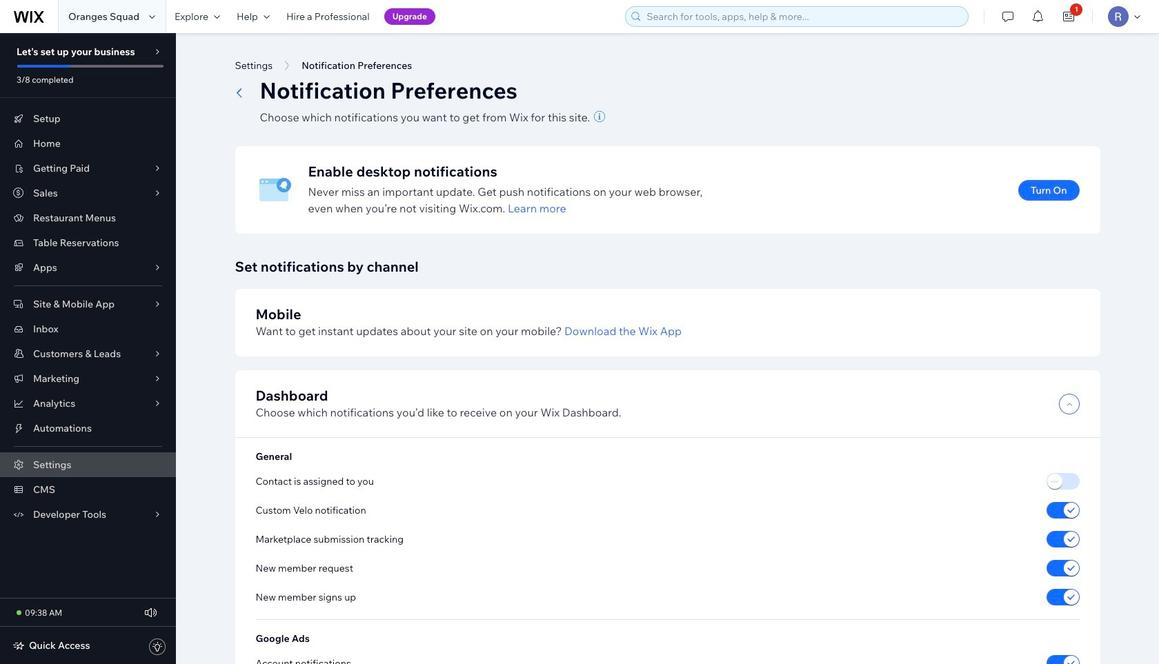 Task type: describe. For each thing, give the bounding box(es) containing it.
Search for tools, apps, help & more... field
[[643, 7, 964, 26]]

sidebar element
[[0, 33, 176, 665]]

enable desktop notifications image
[[256, 172, 293, 209]]



Task type: vqa. For each thing, say whether or not it's contained in the screenshot.
Sidebar element
yes



